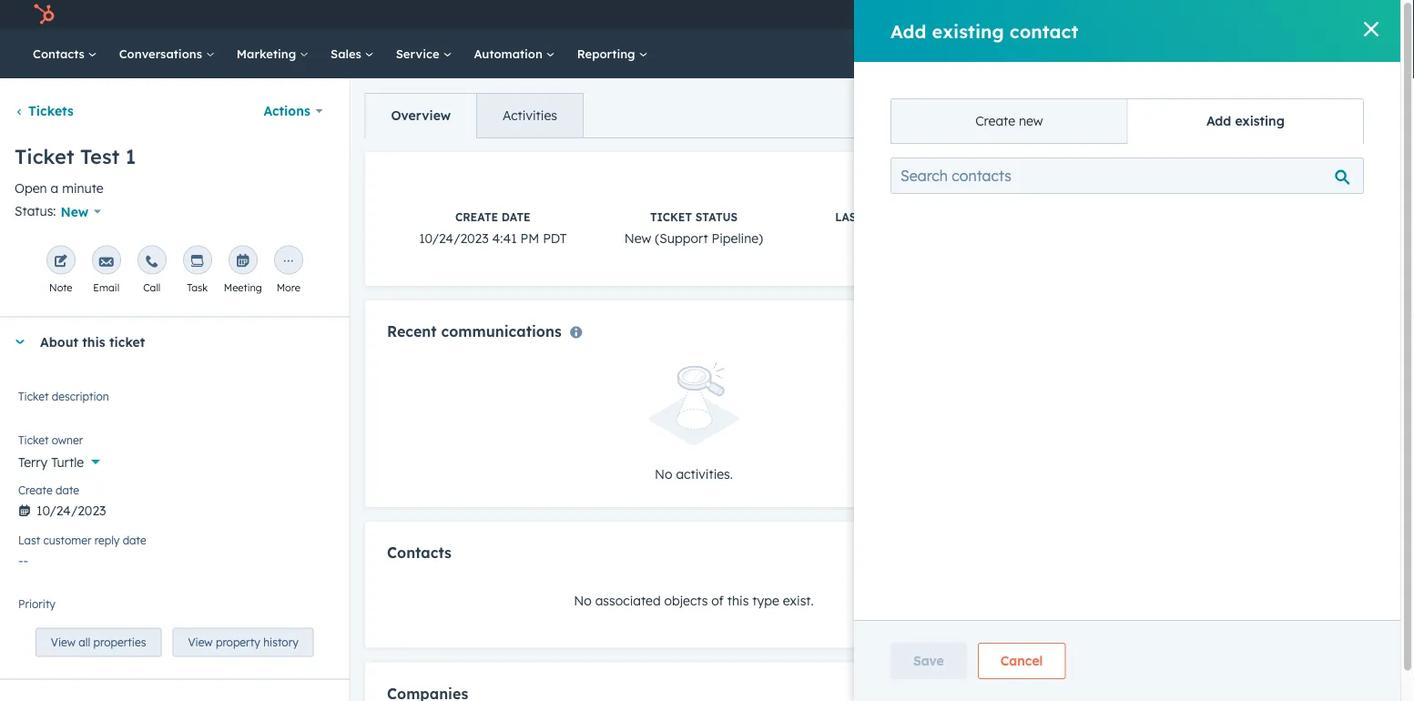 Task type: vqa. For each thing, say whether or not it's contained in the screenshot.
as
no



Task type: locate. For each thing, give the bounding box(es) containing it.
contacts (0) button
[[1051, 78, 1325, 127]]

overview link
[[366, 94, 476, 138]]

1 vertical spatial see
[[1069, 604, 1092, 620]]

marketing link
[[226, 29, 320, 78]]

the left people
[[1095, 134, 1114, 150]]

0 vertical spatial +
[[1332, 95, 1340, 111]]

0 vertical spatial the
[[1095, 134, 1114, 150]]

ticket inside ticket status new (support pipeline)
[[650, 210, 692, 224]]

1 horizontal spatial contacts
[[387, 544, 451, 562]]

last
[[835, 210, 863, 224], [18, 533, 40, 547]]

vhs can fix it!
[[1271, 7, 1350, 22]]

the inside see the conversations associated with this record.
[[1095, 604, 1114, 620]]

date right reply
[[123, 533, 146, 547]]

0 vertical spatial see
[[1069, 134, 1092, 150]]

associated right the conversations
[[1205, 604, 1271, 620]]

last customer reply date
[[18, 533, 146, 547]]

1 vertical spatial new
[[624, 230, 651, 246]]

ticket
[[15, 144, 74, 169], [650, 210, 692, 224], [18, 390, 49, 403], [18, 433, 49, 447]]

notifications button
[[1205, 0, 1236, 29]]

0 vertical spatial with
[[1231, 134, 1256, 150]]

create
[[455, 210, 498, 224], [18, 483, 52, 497]]

create inside create date 10/24/2023 4:41 pm pdt
[[455, 210, 498, 224]]

activity
[[866, 210, 922, 224]]

0 vertical spatial no
[[654, 466, 672, 482]]

1 see from the top
[[1069, 134, 1092, 150]]

date inside create date 10/24/2023 4:41 pm pdt
[[501, 210, 530, 224]]

1 vertical spatial + add
[[1332, 192, 1369, 208]]

1 horizontal spatial no
[[654, 466, 672, 482]]

terry turtle image
[[1251, 6, 1267, 23]]

task image
[[190, 254, 205, 269]]

sales link
[[320, 29, 385, 78]]

add for companies (0)
[[1343, 192, 1369, 208]]

0 vertical spatial new
[[61, 203, 89, 219]]

0 horizontal spatial caret image
[[15, 340, 25, 344]]

0 vertical spatial record.
[[1285, 134, 1326, 150]]

menu item
[[1062, 0, 1066, 29]]

meeting
[[224, 281, 262, 294]]

(0) right 'companies'
[[1166, 192, 1184, 208]]

caret image left contacts (0)
[[1066, 101, 1077, 105]]

0 horizontal spatial record.
[[1069, 626, 1111, 642]]

this inside see the conversations associated with this record.
[[1303, 604, 1324, 620]]

2 the from the top
[[1095, 604, 1114, 620]]

+ add for contacts (0)
[[1332, 95, 1369, 111]]

no for no associated objects of this type exist.
[[573, 592, 591, 608]]

1 vertical spatial (0)
[[1166, 192, 1184, 208]]

new left (support
[[624, 230, 651, 246]]

meeting image
[[236, 254, 250, 269]]

of
[[711, 592, 723, 608]]

new inside 'popup button'
[[61, 203, 89, 219]]

0 vertical spatial add
[[1343, 95, 1369, 111]]

this inside dropdown button
[[82, 334, 105, 350]]

0 vertical spatial + add button
[[1332, 92, 1369, 114]]

create date 10/24/2023 4:41 pm pdt
[[419, 210, 566, 246]]

see
[[1069, 134, 1092, 150], [1069, 604, 1092, 620]]

actions button
[[252, 93, 335, 129]]

view left property
[[188, 635, 213, 649]]

1 the from the top
[[1095, 134, 1114, 150]]

associated for see the conversations associated with this record.
[[1205, 604, 1271, 620]]

conversations
[[1118, 604, 1202, 620]]

10/24/2023
[[419, 230, 488, 246]]

1 horizontal spatial create
[[455, 210, 498, 224]]

2 + from the top
[[1332, 192, 1340, 208]]

people
[[1118, 134, 1159, 150]]

upgrade image
[[978, 8, 995, 25]]

navigation
[[365, 93, 584, 138]]

menu
[[966, 0, 1379, 29]]

(0) inside dropdown button
[[1166, 192, 1184, 208]]

companies
[[1091, 192, 1162, 208]]

this
[[1260, 134, 1282, 150], [82, 334, 105, 350], [727, 592, 748, 608], [1303, 604, 1324, 620]]

+ add button for contacts (0)
[[1332, 92, 1369, 114]]

settings link
[[1179, 5, 1202, 24]]

1 + add from the top
[[1332, 95, 1369, 111]]

1 vertical spatial caret image
[[15, 340, 25, 344]]

ticket up a
[[15, 144, 74, 169]]

view
[[51, 635, 76, 649], [188, 635, 213, 649]]

1 + from the top
[[1332, 95, 1340, 111]]

marketing
[[237, 46, 300, 61]]

notifications image
[[1213, 8, 1229, 25]]

(support
[[655, 230, 708, 246]]

date up 4:41
[[501, 210, 530, 224]]

1 horizontal spatial caret image
[[1066, 101, 1077, 105]]

record. inside see the conversations associated with this record.
[[1069, 626, 1111, 642]]

reply
[[95, 533, 120, 547]]

new down minute
[[61, 203, 89, 219]]

option
[[77, 604, 116, 620]]

test
[[80, 144, 119, 169]]

(0)
[[1152, 95, 1170, 111], [1166, 192, 1184, 208]]

no inside 'alert'
[[654, 466, 672, 482]]

(0) for contacts (0)
[[1152, 95, 1170, 111]]

calling icon button
[[1068, 3, 1099, 27]]

1 vertical spatial with
[[1274, 604, 1299, 620]]

see left the conversations
[[1069, 604, 1092, 620]]

new
[[61, 203, 89, 219], [624, 230, 651, 246]]

email image
[[99, 254, 114, 269]]

0 vertical spatial + add
[[1332, 95, 1369, 111]]

+ add for companies (0)
[[1332, 192, 1369, 208]]

2 vertical spatial contacts
[[387, 544, 451, 562]]

create down terry
[[18, 483, 52, 497]]

the left the conversations
[[1095, 604, 1114, 620]]

0 horizontal spatial view
[[51, 635, 76, 649]]

ticket for owner
[[18, 433, 49, 447]]

1 horizontal spatial new
[[624, 230, 651, 246]]

conversations link
[[108, 29, 226, 78]]

1 horizontal spatial last
[[835, 210, 863, 224]]

2 + add button from the top
[[1332, 189, 1369, 211]]

last left activity
[[835, 210, 863, 224]]

the
[[1095, 134, 1114, 150], [1095, 604, 1114, 620]]

1 vertical spatial + add button
[[1332, 189, 1369, 211]]

last left customer
[[18, 533, 40, 547]]

service link
[[385, 29, 463, 78]]

associated down contacts (0) dropdown button in the right top of the page
[[1162, 134, 1228, 150]]

marketplaces image
[[1113, 8, 1130, 25]]

+ add
[[1332, 95, 1369, 111], [1332, 192, 1369, 208]]

+ for contacts (0)
[[1332, 95, 1340, 111]]

+ add button for companies (0)
[[1332, 189, 1369, 211]]

0 vertical spatial (0)
[[1152, 95, 1170, 111]]

2 + add from the top
[[1332, 192, 1369, 208]]

ticket up terry
[[18, 433, 49, 447]]

2 view from the left
[[188, 635, 213, 649]]

no associated objects of this type exist.
[[573, 592, 813, 608]]

terry turtle button
[[18, 444, 331, 474]]

1 add from the top
[[1343, 95, 1369, 111]]

add
[[1343, 95, 1369, 111], [1343, 192, 1369, 208]]

see left people
[[1069, 134, 1092, 150]]

about
[[40, 334, 78, 350]]

associated inside see the conversations associated with this record.
[[1205, 604, 1271, 620]]

(0) inside dropdown button
[[1152, 95, 1170, 111]]

see the conversations associated with this record.
[[1069, 604, 1324, 642]]

1 vertical spatial create
[[18, 483, 52, 497]]

0 horizontal spatial contacts
[[33, 46, 88, 61]]

1 vertical spatial +
[[1332, 192, 1340, 208]]

contacts link
[[22, 29, 108, 78]]

automation link
[[463, 29, 566, 78]]

ticket test 1
[[15, 144, 136, 169]]

2 see from the top
[[1069, 604, 1092, 620]]

help image
[[1152, 8, 1168, 25]]

settings image
[[1182, 8, 1198, 24]]

0 vertical spatial caret image
[[1066, 101, 1077, 105]]

create for create date
[[18, 483, 52, 497]]

1 horizontal spatial view
[[188, 635, 213, 649]]

history
[[263, 635, 298, 649]]

ticket for test
[[15, 144, 74, 169]]

caret image inside about this ticket dropdown button
[[15, 340, 25, 344]]

caret image left about
[[15, 340, 25, 344]]

1 view from the left
[[51, 635, 76, 649]]

0 vertical spatial contacts
[[33, 46, 88, 61]]

select an option button
[[18, 594, 331, 624]]

view for view all properties
[[51, 635, 76, 649]]

automation
[[474, 46, 546, 61]]

1 horizontal spatial with
[[1274, 604, 1299, 620]]

2 add from the top
[[1343, 192, 1369, 208]]

(0) up people
[[1152, 95, 1170, 111]]

pipeline)
[[711, 230, 763, 246]]

create up 10/24/2023
[[455, 210, 498, 224]]

with inside see the conversations associated with this record.
[[1274, 604, 1299, 620]]

view left all
[[51, 635, 76, 649]]

see for see the conversations associated with this record.
[[1069, 604, 1092, 620]]

fix
[[1322, 7, 1336, 22]]

new button
[[56, 200, 113, 223]]

1 vertical spatial the
[[1095, 604, 1114, 620]]

see the people associated with this record.
[[1069, 134, 1326, 150]]

0 horizontal spatial with
[[1231, 134, 1256, 150]]

the for people
[[1095, 134, 1114, 150]]

1 vertical spatial add
[[1343, 192, 1369, 208]]

0 horizontal spatial new
[[61, 203, 89, 219]]

0 vertical spatial create
[[455, 210, 498, 224]]

+ add button
[[1332, 92, 1369, 114], [1332, 189, 1369, 211]]

2 horizontal spatial contacts
[[1091, 95, 1148, 111]]

0 horizontal spatial no
[[573, 592, 591, 608]]

ticket up (support
[[650, 210, 692, 224]]

0 vertical spatial last
[[835, 210, 863, 224]]

associated
[[1162, 134, 1228, 150], [595, 592, 660, 608], [1205, 604, 1271, 620]]

caret image inside contacts (0) dropdown button
[[1066, 101, 1077, 105]]

1 vertical spatial record.
[[1069, 626, 1111, 642]]

objects
[[664, 592, 707, 608]]

(0) for companies (0)
[[1166, 192, 1184, 208]]

menu containing vhs can fix it!
[[966, 0, 1379, 29]]

ticket for status
[[650, 210, 692, 224]]

+
[[1332, 95, 1340, 111], [1332, 192, 1340, 208]]

caret image
[[1066, 101, 1077, 105], [15, 340, 25, 344]]

add for contacts (0)
[[1343, 95, 1369, 111]]

companies (0) button
[[1051, 176, 1325, 225]]

ticket left description
[[18, 390, 49, 403]]

create for create date 10/24/2023 4:41 pm pdt
[[455, 210, 498, 224]]

overview
[[391, 107, 451, 123]]

an
[[58, 604, 73, 620]]

view for view property history
[[188, 635, 213, 649]]

status
[[695, 210, 737, 224]]

1 vertical spatial last
[[18, 533, 40, 547]]

with
[[1231, 134, 1256, 150], [1274, 604, 1299, 620]]

ticket for description
[[18, 390, 49, 403]]

1 vertical spatial no
[[573, 592, 591, 608]]

ticket status new (support pipeline)
[[624, 210, 763, 246]]

0 horizontal spatial create
[[18, 483, 52, 497]]

contacts inside dropdown button
[[1091, 95, 1148, 111]]

terry
[[18, 454, 48, 470]]

1 + add button from the top
[[1332, 92, 1369, 114]]

open
[[15, 180, 47, 196]]

no activities. alert
[[387, 362, 1000, 485]]

0 horizontal spatial last
[[18, 533, 40, 547]]

+ for companies (0)
[[1332, 192, 1340, 208]]

activities
[[503, 107, 557, 123]]

vhs
[[1271, 7, 1295, 22]]

see inside see the conversations associated with this record.
[[1069, 604, 1092, 620]]

1 vertical spatial contacts
[[1091, 95, 1148, 111]]

1 horizontal spatial record.
[[1285, 134, 1326, 150]]



Task type: describe. For each thing, give the bounding box(es) containing it.
email
[[93, 281, 119, 294]]

contacts (0)
[[1091, 95, 1170, 111]]

task
[[187, 281, 208, 294]]

select
[[18, 604, 54, 620]]

calling icon image
[[1075, 7, 1091, 23]]

navigation containing overview
[[365, 93, 584, 138]]

status:
[[15, 203, 56, 219]]

reporting link
[[566, 29, 659, 78]]

open a minute
[[15, 180, 104, 196]]

Search HubSpot search field
[[1145, 38, 1368, 69]]

ticket
[[109, 334, 145, 350]]

priority
[[18, 597, 56, 611]]

associated for see the people associated with this record.
[[1162, 134, 1228, 150]]

terry turtle
[[18, 454, 84, 470]]

Create date text field
[[18, 494, 331, 523]]

date right activity
[[925, 210, 954, 224]]

all
[[79, 635, 90, 649]]

note image
[[53, 254, 68, 269]]

last activity date
[[835, 210, 954, 224]]

service
[[396, 46, 443, 61]]

search button
[[1353, 38, 1384, 69]]

contacts for contacts (0)
[[1091, 95, 1148, 111]]

sales
[[331, 46, 365, 61]]

hubspot image
[[33, 4, 55, 25]]

pdt
[[542, 230, 566, 246]]

Ticket description text field
[[18, 386, 331, 423]]

4:41
[[492, 230, 516, 246]]

last for last activity date
[[835, 210, 863, 224]]

contacts for contacts link
[[33, 46, 88, 61]]

owner
[[52, 433, 83, 447]]

activities link
[[476, 94, 583, 138]]

caret image for contacts (0)
[[1066, 101, 1077, 105]]

recent
[[387, 322, 436, 341]]

type
[[752, 592, 779, 608]]

communications
[[441, 322, 561, 341]]

call image
[[145, 254, 159, 269]]

help button
[[1144, 0, 1175, 29]]

record. for see the conversations associated with this record.
[[1069, 626, 1111, 642]]

pm
[[520, 230, 539, 246]]

note
[[49, 281, 72, 294]]

actions
[[264, 103, 310, 119]]

view all properties link
[[35, 628, 162, 657]]

view property history link
[[172, 628, 314, 657]]

recent communications
[[387, 322, 561, 341]]

companies (0)
[[1091, 192, 1184, 208]]

create date
[[18, 483, 79, 497]]

about this ticket
[[40, 334, 145, 350]]

with for see the people associated with this record.
[[1231, 134, 1256, 150]]

select an option
[[18, 604, 116, 620]]

associated left objects
[[595, 592, 660, 608]]

the for conversations
[[1095, 604, 1114, 620]]

1
[[125, 144, 136, 169]]

new inside ticket status new (support pipeline)
[[624, 230, 651, 246]]

about this ticket button
[[0, 317, 331, 366]]

activities.
[[676, 466, 733, 482]]

last for last customer reply date
[[18, 533, 40, 547]]

description
[[52, 390, 109, 403]]

hubspot link
[[22, 4, 68, 25]]

minute
[[62, 180, 104, 196]]

Last customer reply date text field
[[18, 544, 331, 573]]

reporting
[[577, 46, 639, 61]]

can
[[1298, 7, 1319, 22]]

turtle
[[51, 454, 84, 470]]

properties
[[93, 635, 146, 649]]

no for no activities.
[[654, 466, 672, 482]]

more
[[277, 281, 300, 294]]

exist.
[[782, 592, 813, 608]]

caret image for about this ticket
[[15, 340, 25, 344]]

marketplaces button
[[1102, 0, 1141, 29]]

conversations
[[119, 46, 206, 61]]

ticket description
[[18, 390, 109, 403]]

property
[[216, 635, 260, 649]]

date down turtle
[[56, 483, 79, 497]]

with for see the conversations associated with this record.
[[1274, 604, 1299, 620]]

record. for see the people associated with this record.
[[1285, 134, 1326, 150]]

it!
[[1339, 7, 1350, 22]]

more image
[[281, 254, 296, 269]]

tickets
[[28, 103, 74, 119]]

upgrade
[[998, 9, 1050, 24]]

view all properties
[[51, 635, 146, 649]]

customer
[[43, 533, 91, 547]]

call
[[143, 281, 161, 294]]

view property history
[[188, 635, 298, 649]]

no activities.
[[654, 466, 733, 482]]

vhs can fix it! button
[[1240, 0, 1377, 29]]

search image
[[1362, 47, 1375, 60]]

ticket owner
[[18, 433, 83, 447]]

see for see the people associated with this record.
[[1069, 134, 1092, 150]]



